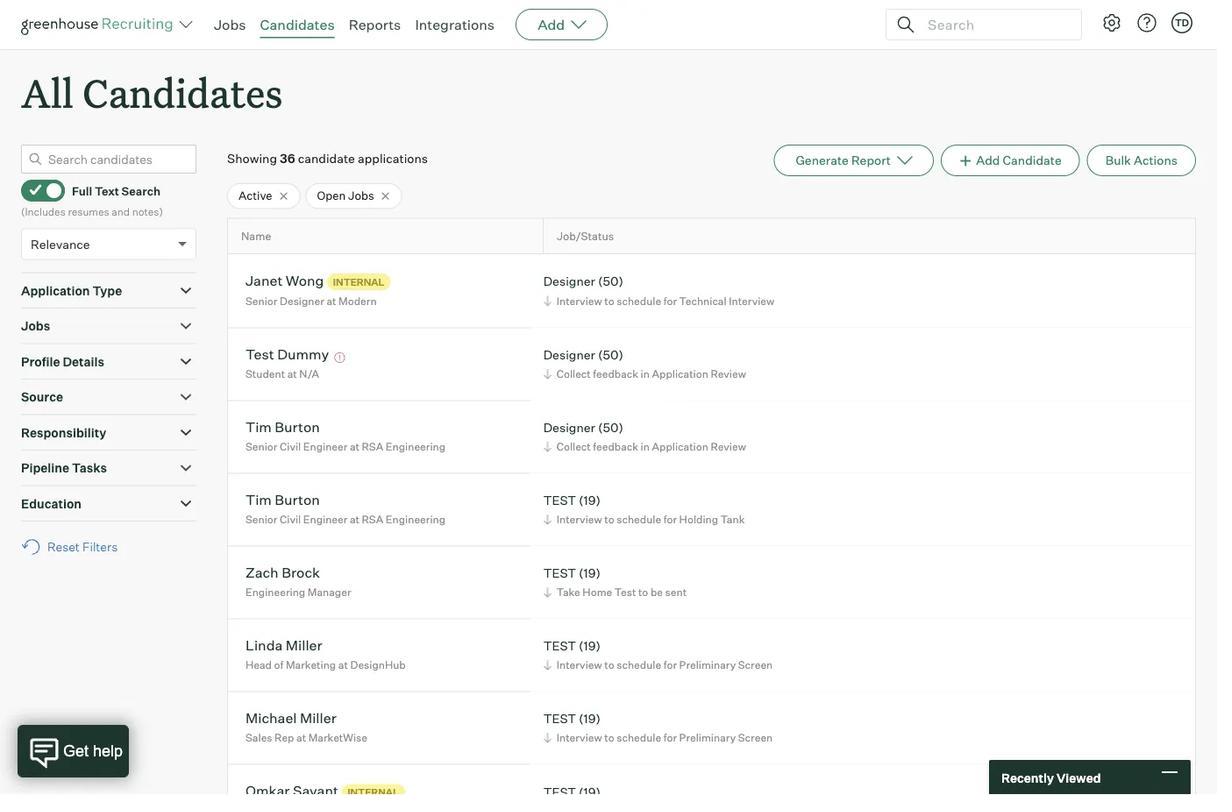 Task type: describe. For each thing, give the bounding box(es) containing it.
take home test to be sent link
[[541, 585, 691, 601]]

tim burton senior civil engineer at rsa engineering for test
[[246, 491, 446, 527]]

test dummy link
[[246, 346, 329, 366]]

reports link
[[349, 16, 401, 33]]

jobs link
[[214, 16, 246, 33]]

designer (50) interview to schedule for technical interview
[[544, 274, 775, 307]]

integrations
[[415, 16, 495, 33]]

Search text field
[[924, 12, 1066, 37]]

for for linda miller
[[664, 659, 677, 672]]

type
[[93, 283, 122, 298]]

burton for test
[[275, 491, 320, 509]]

0 vertical spatial application
[[21, 283, 90, 298]]

checkmark image
[[29, 184, 42, 196]]

and
[[112, 205, 130, 218]]

1 vertical spatial candidates
[[83, 67, 283, 118]]

profile
[[21, 354, 60, 370]]

pipeline
[[21, 461, 69, 476]]

(50) for janet wong
[[598, 274, 624, 289]]

candidate
[[298, 151, 355, 166]]

add candidate
[[977, 153, 1062, 168]]

integrations link
[[415, 16, 495, 33]]

generate report button
[[774, 145, 934, 177]]

tim burton senior civil engineer at rsa engineering for designer
[[246, 419, 446, 454]]

interview to schedule for preliminary screen link for linda miller
[[541, 657, 778, 674]]

civil for designer (50)
[[280, 441, 301, 454]]

recently
[[1002, 771, 1055, 786]]

michael miller sales rep at marketwise
[[246, 710, 368, 745]]

resumes
[[68, 205, 109, 218]]

0 vertical spatial candidates
[[260, 16, 335, 33]]

test for zach brock
[[544, 566, 576, 581]]

michael
[[246, 710, 297, 728]]

36
[[280, 151, 295, 166]]

linda
[[246, 637, 283, 655]]

marketwise
[[309, 732, 368, 745]]

zach brock link
[[246, 564, 320, 585]]

janet wong link
[[246, 272, 324, 292]]

feedback for student at n/a
[[593, 368, 639, 381]]

generate
[[796, 153, 849, 168]]

education
[[21, 496, 82, 512]]

take
[[557, 586, 581, 599]]

miller for linda miller
[[286, 637, 323, 655]]

showing
[[227, 151, 277, 166]]

viewed
[[1057, 771, 1102, 786]]

reset filters
[[47, 540, 118, 555]]

designer for student at n/a
[[544, 347, 596, 363]]

reports
[[349, 16, 401, 33]]

job/status
[[557, 230, 614, 243]]

application for senior civil engineer at rsa engineering
[[652, 441, 709, 454]]

to for linda miller
[[605, 659, 615, 672]]

td button
[[1172, 12, 1193, 33]]

name
[[241, 230, 271, 243]]

janet
[[246, 272, 283, 289]]

in for senior civil engineer at rsa engineering
[[641, 441, 650, 454]]

brock
[[282, 564, 320, 582]]

bulk actions
[[1106, 153, 1178, 168]]

td button
[[1169, 9, 1197, 37]]

collect feedback in application review link for senior civil engineer at rsa engineering
[[541, 439, 751, 456]]

applications
[[358, 151, 428, 166]]

student
[[246, 368, 285, 381]]

application type
[[21, 283, 122, 298]]

marketing
[[286, 659, 336, 672]]

interview to schedule for technical interview link
[[541, 293, 779, 309]]

test for tim burton
[[544, 493, 576, 508]]

review for senior civil engineer at rsa engineering
[[711, 441, 747, 454]]

zach brock engineering manager
[[246, 564, 351, 599]]

generate report
[[796, 153, 891, 168]]

manager
[[308, 586, 351, 599]]

feedback for senior civil engineer at rsa engineering
[[593, 441, 639, 454]]

(19) for zach brock
[[579, 566, 601, 581]]

add button
[[516, 9, 608, 40]]

dummy
[[277, 346, 329, 363]]

actions
[[1134, 153, 1178, 168]]

be
[[651, 586, 663, 599]]

rep
[[275, 732, 294, 745]]

screen for linda miller
[[739, 659, 773, 672]]

test dummy
[[246, 346, 329, 363]]

td
[[1176, 17, 1190, 29]]

reset filters button
[[21, 531, 127, 564]]

of
[[274, 659, 284, 672]]

(19) for michael miller
[[579, 711, 601, 727]]

candidate reports are now available! apply filters and select "view in app" element
[[774, 145, 934, 177]]

add for add candidate
[[977, 153, 1001, 168]]

michael miller link
[[246, 710, 337, 730]]

internal
[[333, 276, 385, 288]]

for for tim burton
[[664, 513, 677, 527]]

janet wong
[[246, 272, 324, 289]]

0 vertical spatial test
[[246, 346, 274, 363]]

Search candidates field
[[21, 145, 197, 174]]

technical
[[680, 294, 727, 307]]

to for michael miller
[[605, 732, 615, 745]]

designer for senior civil engineer at rsa engineering
[[544, 420, 596, 435]]

(includes
[[21, 205, 66, 218]]

senior designer at modern
[[246, 295, 377, 308]]

at inside michael miller sales rep at marketwise
[[297, 732, 306, 745]]

tim burton link for test
[[246, 491, 320, 512]]

designhub
[[350, 659, 406, 672]]

interview for linda miller
[[557, 659, 602, 672]]

text
[[95, 184, 119, 198]]

schedule for linda miller
[[617, 659, 662, 672]]

profile details
[[21, 354, 104, 370]]

sent
[[666, 586, 687, 599]]

search
[[122, 184, 161, 198]]

details
[[63, 354, 104, 370]]

test (19) interview to schedule for preliminary screen for michael miller
[[544, 711, 773, 745]]

schedule for tim burton
[[617, 513, 662, 527]]

collect for student at n/a
[[557, 368, 591, 381]]

candidates link
[[260, 16, 335, 33]]

(50) for test dummy
[[598, 347, 624, 363]]

1 vertical spatial jobs
[[348, 189, 374, 203]]

designer for senior designer at modern
[[544, 274, 596, 289]]

active
[[239, 189, 272, 203]]

tim burton link for designer
[[246, 419, 320, 439]]



Task type: locate. For each thing, give the bounding box(es) containing it.
review
[[711, 368, 747, 381], [711, 441, 747, 454]]

0 vertical spatial collect
[[557, 368, 591, 381]]

preliminary for linda miller
[[680, 659, 736, 672]]

engineer for test (19)
[[303, 513, 348, 527]]

notes)
[[132, 205, 163, 218]]

senior down janet
[[246, 295, 278, 308]]

0 vertical spatial (50)
[[598, 274, 624, 289]]

open jobs
[[317, 189, 374, 203]]

1 vertical spatial engineering
[[386, 513, 446, 527]]

2 horizontal spatial jobs
[[348, 189, 374, 203]]

to inside test (19) interview to schedule for holding tank
[[605, 513, 615, 527]]

test (19) interview to schedule for preliminary screen for linda miller
[[544, 638, 773, 672]]

1 vertical spatial collect feedback in application review link
[[541, 439, 751, 456]]

1 vertical spatial miller
[[300, 710, 337, 728]]

0 vertical spatial collect feedback in application review link
[[541, 366, 751, 383]]

0 horizontal spatial jobs
[[21, 319, 50, 334]]

in down interview to schedule for technical interview link
[[641, 368, 650, 381]]

4 schedule from the top
[[617, 732, 662, 745]]

senior for test (19)
[[246, 513, 278, 527]]

1 engineer from the top
[[303, 441, 348, 454]]

1 vertical spatial tim burton link
[[246, 491, 320, 512]]

0 vertical spatial screen
[[739, 659, 773, 672]]

recently viewed
[[1002, 771, 1102, 786]]

2 interview to schedule for preliminary screen link from the top
[[541, 730, 778, 747]]

1 test from the top
[[544, 493, 576, 508]]

0 vertical spatial senior
[[246, 295, 278, 308]]

tim for test
[[246, 491, 272, 509]]

(50) inside designer (50) interview to schedule for technical interview
[[598, 274, 624, 289]]

schedule inside test (19) interview to schedule for holding tank
[[617, 513, 662, 527]]

2 test from the top
[[544, 566, 576, 581]]

senior for designer (50)
[[246, 441, 278, 454]]

add candidate link
[[941, 145, 1081, 177]]

at inside linda miller head of marketing at designhub
[[339, 659, 348, 672]]

engineering inside zach brock engineering manager
[[246, 586, 306, 599]]

senior
[[246, 295, 278, 308], [246, 441, 278, 454], [246, 513, 278, 527]]

preliminary for michael miller
[[680, 732, 736, 745]]

1 vertical spatial rsa
[[362, 513, 384, 527]]

1 vertical spatial tim burton senior civil engineer at rsa engineering
[[246, 491, 446, 527]]

collect feedback in application review link for student at n/a
[[541, 366, 751, 383]]

linda miller head of marketing at designhub
[[246, 637, 406, 672]]

full text search (includes resumes and notes)
[[21, 184, 163, 218]]

tim down student at the left top of page
[[246, 419, 272, 436]]

schedule for michael miller
[[617, 732, 662, 745]]

1 vertical spatial senior
[[246, 441, 278, 454]]

1 vertical spatial feedback
[[593, 441, 639, 454]]

wong
[[286, 272, 324, 289]]

interview for tim burton
[[557, 513, 602, 527]]

greenhouse recruiting image
[[21, 14, 179, 35]]

4 (19) from the top
[[579, 711, 601, 727]]

collect feedback in application review link down interview to schedule for technical interview link
[[541, 366, 751, 383]]

1 horizontal spatial jobs
[[214, 16, 246, 33]]

2 vertical spatial (50)
[[598, 420, 624, 435]]

0 vertical spatial rsa
[[362, 441, 384, 454]]

miller
[[286, 637, 323, 655], [300, 710, 337, 728]]

1 vertical spatial collect
[[557, 441, 591, 454]]

2 vertical spatial senior
[[246, 513, 278, 527]]

1 in from the top
[[641, 368, 650, 381]]

1 vertical spatial tim
[[246, 491, 272, 509]]

test inside test (19) interview to schedule for holding tank
[[544, 493, 576, 508]]

1 vertical spatial civil
[[280, 513, 301, 527]]

2 vertical spatial engineering
[[246, 586, 306, 599]]

showing 36 candidate applications
[[227, 151, 428, 166]]

2 screen from the top
[[739, 732, 773, 745]]

1 vertical spatial add
[[977, 153, 1001, 168]]

2 designer (50) collect feedback in application review from the top
[[544, 420, 747, 454]]

0 vertical spatial tim
[[246, 419, 272, 436]]

to inside test (19) take home test to be sent
[[639, 586, 649, 599]]

1 tim burton link from the top
[[246, 419, 320, 439]]

tim
[[246, 419, 272, 436], [246, 491, 272, 509]]

interview inside test (19) interview to schedule for holding tank
[[557, 513, 602, 527]]

miller for michael miller
[[300, 710, 337, 728]]

0 vertical spatial engineer
[[303, 441, 348, 454]]

designer
[[544, 274, 596, 289], [280, 295, 325, 308], [544, 347, 596, 363], [544, 420, 596, 435]]

application down interview to schedule for technical interview link
[[652, 368, 709, 381]]

2 preliminary from the top
[[680, 732, 736, 745]]

engineer
[[303, 441, 348, 454], [303, 513, 348, 527]]

2 senior from the top
[[246, 441, 278, 454]]

1 collect from the top
[[557, 368, 591, 381]]

test dummy has been in application review for more than 5 days image
[[332, 353, 348, 363]]

schedule inside designer (50) interview to schedule for technical interview
[[617, 294, 662, 307]]

1 rsa from the top
[[362, 441, 384, 454]]

0 vertical spatial miller
[[286, 637, 323, 655]]

designer inside designer (50) interview to schedule for technical interview
[[544, 274, 596, 289]]

filters
[[82, 540, 118, 555]]

1 designer (50) collect feedback in application review from the top
[[544, 347, 747, 381]]

0 vertical spatial tim burton senior civil engineer at rsa engineering
[[246, 419, 446, 454]]

source
[[21, 390, 63, 405]]

3 for from the top
[[664, 659, 677, 672]]

collect feedback in application review link up test (19) interview to schedule for holding tank
[[541, 439, 751, 456]]

interview to schedule for preliminary screen link
[[541, 657, 778, 674], [541, 730, 778, 747]]

tasks
[[72, 461, 107, 476]]

application for student at n/a
[[652, 368, 709, 381]]

0 vertical spatial civil
[[280, 441, 301, 454]]

civil up the brock
[[280, 513, 301, 527]]

configure image
[[1102, 12, 1123, 33]]

miller inside michael miller sales rep at marketwise
[[300, 710, 337, 728]]

2 in from the top
[[641, 441, 650, 454]]

3 test from the top
[[544, 638, 576, 654]]

application down relevance option at the left top
[[21, 283, 90, 298]]

test (19) interview to schedule for holding tank
[[544, 493, 745, 527]]

1 burton from the top
[[275, 419, 320, 436]]

designer (50) collect feedback in application review down interview to schedule for technical interview link
[[544, 347, 747, 381]]

at
[[327, 295, 336, 308], [287, 368, 297, 381], [350, 441, 360, 454], [350, 513, 360, 527], [339, 659, 348, 672], [297, 732, 306, 745]]

responsibility
[[21, 425, 106, 441]]

feedback up test (19) interview to schedule for holding tank
[[593, 441, 639, 454]]

(19) inside test (19) take home test to be sent
[[579, 566, 601, 581]]

full
[[72, 184, 92, 198]]

test right home
[[615, 586, 636, 599]]

1 horizontal spatial add
[[977, 153, 1001, 168]]

0 vertical spatial jobs
[[214, 16, 246, 33]]

candidate
[[1003, 153, 1062, 168]]

review down the technical
[[711, 368, 747, 381]]

1 test (19) interview to schedule for preliminary screen from the top
[[544, 638, 773, 672]]

2 for from the top
[[664, 513, 677, 527]]

schedule
[[617, 294, 662, 307], [617, 513, 662, 527], [617, 659, 662, 672], [617, 732, 662, 745]]

1 vertical spatial review
[[711, 441, 747, 454]]

2 (50) from the top
[[598, 347, 624, 363]]

add for add
[[538, 16, 565, 33]]

4 test from the top
[[544, 711, 576, 727]]

(19) for tim burton
[[579, 493, 601, 508]]

0 horizontal spatial add
[[538, 16, 565, 33]]

burton for designer
[[275, 419, 320, 436]]

application up test (19) interview to schedule for holding tank
[[652, 441, 709, 454]]

add inside popup button
[[538, 16, 565, 33]]

0 horizontal spatial test
[[246, 346, 274, 363]]

home
[[583, 586, 613, 599]]

0 vertical spatial tim burton link
[[246, 419, 320, 439]]

1 senior from the top
[[246, 295, 278, 308]]

interview for michael miller
[[557, 732, 602, 745]]

0 vertical spatial designer (50) collect feedback in application review
[[544, 347, 747, 381]]

0 vertical spatial interview to schedule for preliminary screen link
[[541, 657, 778, 674]]

for for michael miller
[[664, 732, 677, 745]]

for inside designer (50) interview to schedule for technical interview
[[664, 294, 677, 307]]

test up student at the left top of page
[[246, 346, 274, 363]]

linda miller link
[[246, 637, 323, 657]]

1 tim burton senior civil engineer at rsa engineering from the top
[[246, 419, 446, 454]]

screen
[[739, 659, 773, 672], [739, 732, 773, 745]]

review for student at n/a
[[711, 368, 747, 381]]

0 vertical spatial preliminary
[[680, 659, 736, 672]]

engineer up the brock
[[303, 513, 348, 527]]

1 vertical spatial engineer
[[303, 513, 348, 527]]

reset
[[47, 540, 80, 555]]

1 vertical spatial (50)
[[598, 347, 624, 363]]

bulk actions link
[[1088, 145, 1197, 177]]

1 (50) from the top
[[598, 274, 624, 289]]

all
[[21, 67, 74, 118]]

engineer for designer (50)
[[303, 441, 348, 454]]

2 civil from the top
[[280, 513, 301, 527]]

tim burton senior civil engineer at rsa engineering
[[246, 419, 446, 454], [246, 491, 446, 527]]

rsa for test (19)
[[362, 513, 384, 527]]

candidates down the jobs link
[[83, 67, 283, 118]]

(19)
[[579, 493, 601, 508], [579, 566, 601, 581], [579, 638, 601, 654], [579, 711, 601, 727]]

modern
[[339, 295, 377, 308]]

engineering for test (19)
[[386, 513, 446, 527]]

0 vertical spatial in
[[641, 368, 650, 381]]

to for tim burton
[[605, 513, 615, 527]]

test for michael miller
[[544, 711, 576, 727]]

1 vertical spatial test
[[615, 586, 636, 599]]

in up test (19) interview to schedule for holding tank
[[641, 441, 650, 454]]

rsa for designer (50)
[[362, 441, 384, 454]]

1 vertical spatial application
[[652, 368, 709, 381]]

to
[[605, 294, 615, 307], [605, 513, 615, 527], [639, 586, 649, 599], [605, 659, 615, 672], [605, 732, 615, 745]]

1 screen from the top
[[739, 659, 773, 672]]

screen for michael miller
[[739, 732, 773, 745]]

(19) for linda miller
[[579, 638, 601, 654]]

2 (19) from the top
[[579, 566, 601, 581]]

designer (50) collect feedback in application review up test (19) interview to schedule for holding tank
[[544, 420, 747, 454]]

holding
[[680, 513, 719, 527]]

miller up "marketing"
[[286, 637, 323, 655]]

collect feedback in application review link
[[541, 366, 751, 383], [541, 439, 751, 456]]

0 vertical spatial burton
[[275, 419, 320, 436]]

report
[[852, 153, 891, 168]]

jobs left candidates link
[[214, 16, 246, 33]]

tim burton senior civil engineer at rsa engineering down n/a on the top of the page
[[246, 419, 446, 454]]

1 vertical spatial burton
[[275, 491, 320, 509]]

civil for test (19)
[[280, 513, 301, 527]]

4 for from the top
[[664, 732, 677, 745]]

miller inside linda miller head of marketing at designhub
[[286, 637, 323, 655]]

jobs up profile
[[21, 319, 50, 334]]

burton down n/a on the top of the page
[[275, 419, 320, 436]]

test
[[246, 346, 274, 363], [615, 586, 636, 599]]

0 vertical spatial add
[[538, 16, 565, 33]]

2 schedule from the top
[[617, 513, 662, 527]]

collect
[[557, 368, 591, 381], [557, 441, 591, 454]]

3 schedule from the top
[[617, 659, 662, 672]]

in for student at n/a
[[641, 368, 650, 381]]

2 tim burton senior civil engineer at rsa engineering from the top
[[246, 491, 446, 527]]

student at n/a
[[246, 368, 319, 381]]

2 tim from the top
[[246, 491, 272, 509]]

collect for senior civil engineer at rsa engineering
[[557, 441, 591, 454]]

2 vertical spatial jobs
[[21, 319, 50, 334]]

test (19) take home test to be sent
[[544, 566, 687, 599]]

(50)
[[598, 274, 624, 289], [598, 347, 624, 363], [598, 420, 624, 435]]

tim up zach
[[246, 491, 272, 509]]

1 vertical spatial designer (50) collect feedback in application review
[[544, 420, 747, 454]]

burton up the brock
[[275, 491, 320, 509]]

feedback
[[593, 368, 639, 381], [593, 441, 639, 454]]

tim burton link
[[246, 419, 320, 439], [246, 491, 320, 512]]

to inside designer (50) interview to schedule for technical interview
[[605, 294, 615, 307]]

0 vertical spatial test (19) interview to schedule for preliminary screen
[[544, 638, 773, 672]]

test for linda miller
[[544, 638, 576, 654]]

senior up zach
[[246, 513, 278, 527]]

head
[[246, 659, 272, 672]]

1 collect feedback in application review link from the top
[[541, 366, 751, 383]]

application
[[21, 283, 90, 298], [652, 368, 709, 381], [652, 441, 709, 454]]

feedback down interview to schedule for technical interview link
[[593, 368, 639, 381]]

0 vertical spatial engineering
[[386, 441, 446, 454]]

bulk
[[1106, 153, 1132, 168]]

tim burton link up zach brock link
[[246, 491, 320, 512]]

engineering
[[386, 441, 446, 454], [386, 513, 446, 527], [246, 586, 306, 599]]

miller up marketwise
[[300, 710, 337, 728]]

relevance option
[[31, 237, 90, 252]]

open
[[317, 189, 346, 203]]

1 vertical spatial interview to schedule for preliminary screen link
[[541, 730, 778, 747]]

burton
[[275, 419, 320, 436], [275, 491, 320, 509]]

tim burton senior civil engineer at rsa engineering up the brock
[[246, 491, 446, 527]]

2 collect feedback in application review link from the top
[[541, 439, 751, 456]]

2 collect from the top
[[557, 441, 591, 454]]

2 engineer from the top
[[303, 513, 348, 527]]

1 (19) from the top
[[579, 493, 601, 508]]

candidates right the jobs link
[[260, 16, 335, 33]]

1 vertical spatial in
[[641, 441, 650, 454]]

interview to schedule for holding tank link
[[541, 512, 750, 528]]

interview to schedule for preliminary screen link for michael miller
[[541, 730, 778, 747]]

2 vertical spatial application
[[652, 441, 709, 454]]

designer (50) collect feedback in application review for senior civil engineer at rsa engineering
[[544, 420, 747, 454]]

1 vertical spatial test (19) interview to schedule for preliminary screen
[[544, 711, 773, 745]]

(19) inside test (19) interview to schedule for holding tank
[[579, 493, 601, 508]]

2 rsa from the top
[[362, 513, 384, 527]]

1 horizontal spatial test
[[615, 586, 636, 599]]

1 preliminary from the top
[[680, 659, 736, 672]]

1 civil from the top
[[280, 441, 301, 454]]

jobs
[[214, 16, 246, 33], [348, 189, 374, 203], [21, 319, 50, 334]]

jobs right open
[[348, 189, 374, 203]]

pipeline tasks
[[21, 461, 107, 476]]

all candidates
[[21, 67, 283, 118]]

1 review from the top
[[711, 368, 747, 381]]

1 schedule from the top
[[617, 294, 662, 307]]

civil
[[280, 441, 301, 454], [280, 513, 301, 527]]

tim burton link down student at n/a
[[246, 419, 320, 439]]

3 senior from the top
[[246, 513, 278, 527]]

3 (50) from the top
[[598, 420, 624, 435]]

add
[[538, 16, 565, 33], [977, 153, 1001, 168]]

test inside test (19) take home test to be sent
[[544, 566, 576, 581]]

designer (50) collect feedback in application review for student at n/a
[[544, 347, 747, 381]]

sales
[[246, 732, 272, 745]]

2 review from the top
[[711, 441, 747, 454]]

review up tank
[[711, 441, 747, 454]]

1 tim from the top
[[246, 419, 272, 436]]

1 feedback from the top
[[593, 368, 639, 381]]

1 interview to schedule for preliminary screen link from the top
[[541, 657, 778, 674]]

1 vertical spatial preliminary
[[680, 732, 736, 745]]

civil down student at n/a
[[280, 441, 301, 454]]

tim for designer
[[246, 419, 272, 436]]

0 vertical spatial feedback
[[593, 368, 639, 381]]

3 (19) from the top
[[579, 638, 601, 654]]

0 vertical spatial review
[[711, 368, 747, 381]]

for inside test (19) interview to schedule for holding tank
[[664, 513, 677, 527]]

1 vertical spatial screen
[[739, 732, 773, 745]]

senior down student at the left top of page
[[246, 441, 278, 454]]

2 tim burton link from the top
[[246, 491, 320, 512]]

2 test (19) interview to schedule for preliminary screen from the top
[[544, 711, 773, 745]]

2 burton from the top
[[275, 491, 320, 509]]

engineering for designer (50)
[[386, 441, 446, 454]]

tank
[[721, 513, 745, 527]]

2 feedback from the top
[[593, 441, 639, 454]]

relevance
[[31, 237, 90, 252]]

test inside test (19) take home test to be sent
[[615, 586, 636, 599]]

1 for from the top
[[664, 294, 677, 307]]

engineer down n/a on the top of the page
[[303, 441, 348, 454]]



Task type: vqa. For each thing, say whether or not it's contained in the screenshot.
Engineer
yes



